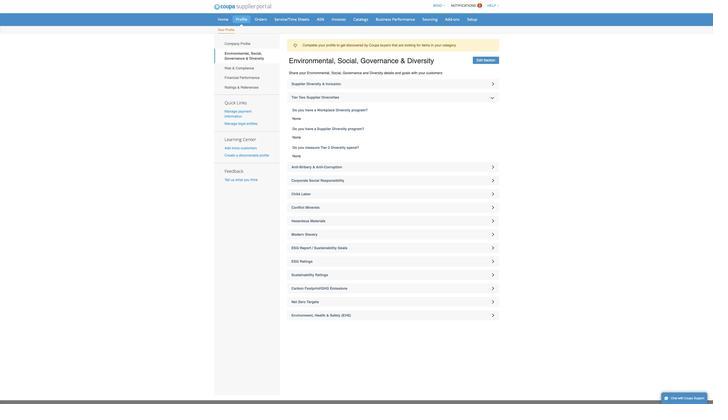 Task type: locate. For each thing, give the bounding box(es) containing it.
0 vertical spatial none
[[293, 117, 301, 121]]

1 vertical spatial none
[[293, 136, 301, 140]]

complete
[[303, 43, 318, 47]]

1 horizontal spatial and
[[395, 71, 401, 75]]

corporate social responsibility heading
[[287, 176, 499, 186]]

/
[[312, 246, 313, 250]]

and left 'details'
[[363, 71, 369, 75]]

anti- up corporate social responsibility
[[316, 165, 324, 169]]

esg inside dropdown button
[[292, 260, 299, 264]]

corporate social responsibility
[[292, 179, 344, 183]]

supplier up do you measure tier 2 diversity spend?
[[317, 127, 331, 131]]

responsibility
[[321, 179, 344, 183]]

0 vertical spatial have
[[305, 108, 313, 112]]

ratings
[[225, 86, 237, 90], [300, 260, 313, 264], [315, 273, 328, 277]]

inclusion
[[326, 82, 341, 86]]

supplier diversity & inclusion heading
[[287, 79, 499, 89]]

1 vertical spatial do
[[293, 127, 297, 131]]

esg
[[292, 246, 299, 250], [292, 260, 299, 264]]

1 vertical spatial with
[[678, 397, 684, 401]]

section
[[484, 58, 495, 62]]

0 vertical spatial coupa
[[369, 43, 379, 47]]

a for workplace
[[314, 108, 316, 112]]

2 vertical spatial ratings
[[315, 273, 328, 277]]

carbon footprint/ghg emissions
[[292, 287, 348, 291]]

you
[[298, 108, 304, 112], [298, 127, 304, 131], [298, 146, 304, 150], [244, 178, 250, 182]]

& inside dropdown button
[[327, 314, 329, 318]]

navigation
[[431, 1, 499, 11]]

health
[[315, 314, 326, 318]]

profile down coupa supplier portal image
[[236, 17, 247, 22]]

performance right business
[[392, 17, 415, 22]]

business
[[376, 17, 391, 22]]

do for do you have a workplace diversity program?
[[293, 108, 297, 112]]

sustainability ratings heading
[[287, 270, 499, 280]]

3 do from the top
[[293, 146, 297, 150]]

2 vertical spatial profile
[[241, 42, 251, 46]]

environmental, social, governance & diversity link
[[214, 49, 280, 63]]

items
[[422, 43, 430, 47]]

2 have from the top
[[305, 127, 313, 131]]

2 vertical spatial supplier
[[317, 127, 331, 131]]

ratings for esg
[[300, 260, 313, 264]]

sustainability down the "esg ratings"
[[292, 273, 314, 277]]

1 vertical spatial have
[[305, 127, 313, 131]]

conflict minerals button
[[287, 203, 499, 213]]

diversity inside dropdown button
[[307, 82, 321, 86]]

esg report / sustainability goals button
[[287, 243, 499, 253]]

hazardous materials button
[[287, 216, 499, 226]]

& right the bribery
[[313, 165, 315, 169]]

child
[[292, 192, 300, 196]]

tell us what you think
[[225, 178, 258, 182]]

learning
[[225, 137, 242, 143]]

1 vertical spatial ratings
[[300, 260, 313, 264]]

discoverable
[[239, 154, 259, 158]]

edit section link
[[473, 57, 499, 64]]

0 horizontal spatial customers
[[241, 146, 257, 150]]

a
[[314, 108, 316, 112], [314, 127, 316, 131], [236, 154, 238, 158]]

payment
[[238, 109, 252, 113]]

customers
[[426, 71, 443, 75], [241, 146, 257, 150]]

quick links
[[225, 100, 247, 106]]

have for supplier
[[305, 127, 313, 131]]

ratings inside dropdown button
[[300, 260, 313, 264]]

0 vertical spatial tier
[[292, 96, 298, 100]]

esg report / sustainability goals
[[292, 246, 348, 250]]

risk & compliance link
[[214, 63, 280, 73]]

0 vertical spatial program?
[[352, 108, 368, 112]]

0 vertical spatial a
[[314, 108, 316, 112]]

net zero targets heading
[[287, 297, 499, 307]]

net zero targets button
[[287, 297, 499, 307]]

1 vertical spatial sustainability
[[292, 273, 314, 277]]

links
[[237, 100, 247, 106]]

anti- up corporate on the left of the page
[[292, 165, 300, 169]]

1 horizontal spatial ratings
[[300, 260, 313, 264]]

manage for manage payment information
[[225, 109, 237, 113]]

2 vertical spatial social,
[[331, 71, 342, 75]]

0 horizontal spatial tier
[[292, 96, 298, 100]]

esg up the sustainability ratings
[[292, 260, 299, 264]]

2 horizontal spatial ratings
[[315, 273, 328, 277]]

your right goals
[[419, 71, 425, 75]]

1 vertical spatial performance
[[240, 76, 260, 80]]

ratings for sustainability
[[315, 273, 328, 277]]

your profile link
[[218, 27, 235, 34]]

1 horizontal spatial tier
[[321, 146, 327, 150]]

0 horizontal spatial performance
[[240, 76, 260, 80]]

& left inclusion
[[322, 82, 325, 86]]

0 vertical spatial performance
[[392, 17, 415, 22]]

profile left to
[[326, 43, 336, 47]]

risk & compliance
[[225, 66, 254, 70]]

supplier diversity & inclusion
[[292, 82, 341, 86]]

governance inside environmental, social, governance & diversity
[[225, 57, 245, 61]]

profile
[[236, 17, 247, 22], [225, 28, 235, 32], [241, 42, 251, 46]]

1 vertical spatial a
[[314, 127, 316, 131]]

1 vertical spatial profile
[[225, 28, 235, 32]]

corporate
[[292, 179, 308, 183]]

orders
[[255, 17, 267, 22]]

complete your profile to get discovered by coupa buyers that are looking for items in your category.
[[303, 43, 457, 47]]

0 vertical spatial customers
[[426, 71, 443, 75]]

have down "tier two supplier diversities"
[[305, 108, 313, 112]]

feedback
[[225, 168, 243, 174]]

environment, health & safety (ehs)
[[292, 314, 351, 318]]

tier left the 2 at top left
[[321, 146, 327, 150]]

none
[[293, 117, 301, 121], [293, 136, 301, 140], [293, 154, 301, 158]]

sustainability right /
[[314, 246, 337, 250]]

1 vertical spatial manage
[[225, 122, 237, 126]]

diversity up risk & compliance link
[[249, 57, 264, 61]]

program? for do you have a supplier diversity program?
[[348, 127, 364, 131]]

share your environmental, social, governance and diversity details and goals with your customers
[[289, 71, 443, 75]]

modern slavery heading
[[287, 230, 499, 240]]

esg ratings
[[292, 260, 313, 264]]

sheets
[[298, 17, 310, 22]]

category.
[[443, 43, 457, 47]]

a up measure
[[314, 127, 316, 131]]

diversity right the workplace
[[336, 108, 351, 112]]

profile up environmental, social, governance & diversity link
[[241, 42, 251, 46]]

performance for financial performance
[[240, 76, 260, 80]]

anti-bribery & anti-corruption heading
[[287, 162, 499, 172]]

company profile
[[225, 42, 251, 46]]

goals
[[402, 71, 410, 75]]

& inside environmental, social, governance & diversity
[[246, 57, 248, 61]]

your profile
[[218, 28, 235, 32]]

1 have from the top
[[305, 108, 313, 112]]

ratings down financial
[[225, 86, 237, 90]]

1 esg from the top
[[292, 246, 299, 250]]

0 vertical spatial social,
[[251, 52, 262, 56]]

0 vertical spatial sustainability
[[314, 246, 337, 250]]

invoices link
[[329, 16, 349, 23]]

ratings down the "report"
[[300, 260, 313, 264]]

1 vertical spatial profile
[[260, 154, 269, 158]]

conflict minerals
[[292, 206, 320, 210]]

environmental, up "supplier diversity & inclusion"
[[307, 71, 330, 75]]

1 vertical spatial coupa
[[685, 397, 693, 401]]

service/time sheets
[[275, 17, 310, 22]]

1 vertical spatial esg
[[292, 260, 299, 264]]

profile inside 'link'
[[241, 42, 251, 46]]

1 manage from the top
[[225, 109, 237, 113]]

0 horizontal spatial coupa
[[369, 43, 379, 47]]

2 manage from the top
[[225, 122, 237, 126]]

diversity down for
[[407, 57, 434, 65]]

1 vertical spatial supplier
[[307, 96, 321, 100]]

& inside dropdown button
[[322, 82, 325, 86]]

supplier right the two
[[307, 96, 321, 100]]

esg ratings button
[[287, 257, 499, 267]]

anti-bribery & anti-corruption button
[[287, 162, 499, 172]]

us
[[231, 178, 235, 182]]

performance up references
[[240, 76, 260, 80]]

2 and from the left
[[395, 71, 401, 75]]

1 vertical spatial tier
[[321, 146, 327, 150]]

sustainability
[[314, 246, 337, 250], [292, 273, 314, 277]]

0 horizontal spatial with
[[411, 71, 418, 75]]

hazardous materials heading
[[287, 216, 499, 226]]

with
[[411, 71, 418, 75], [678, 397, 684, 401]]

and left goals
[[395, 71, 401, 75]]

orders link
[[252, 16, 270, 23]]

1 vertical spatial customers
[[241, 146, 257, 150]]

0 horizontal spatial and
[[363, 71, 369, 75]]

tier left the two
[[292, 96, 298, 100]]

0 horizontal spatial ratings
[[225, 86, 237, 90]]

social, down get
[[338, 57, 359, 65]]

1 horizontal spatial profile
[[326, 43, 336, 47]]

tell us what you think button
[[225, 178, 258, 183]]

sustainability inside "dropdown button"
[[292, 273, 314, 277]]

catalogs
[[354, 17, 368, 22]]

social, down company profile 'link'
[[251, 52, 262, 56]]

create
[[225, 154, 235, 158]]

1 vertical spatial social,
[[338, 57, 359, 65]]

entities
[[247, 122, 258, 126]]

supplier down share at the left top of the page
[[292, 82, 306, 86]]

2
[[328, 146, 330, 150]]

manage inside manage payment information
[[225, 109, 237, 113]]

have up measure
[[305, 127, 313, 131]]

discovered
[[347, 43, 363, 47]]

environment, health & safety (ehs) heading
[[287, 311, 499, 321]]

footprint/ghg
[[305, 287, 329, 291]]

esg for esg ratings
[[292, 260, 299, 264]]

environmental, down 'company profile'
[[225, 52, 250, 56]]

1 horizontal spatial customers
[[426, 71, 443, 75]]

supplier inside dropdown button
[[292, 82, 306, 86]]

in
[[431, 43, 434, 47]]

coupa supplier portal image
[[210, 1, 275, 13]]

0 vertical spatial environmental,
[[225, 52, 250, 56]]

social, up inclusion
[[331, 71, 342, 75]]

manage down information on the top left of page
[[225, 122, 237, 126]]

with right chat
[[678, 397, 684, 401]]

esg inside dropdown button
[[292, 246, 299, 250]]

1 horizontal spatial coupa
[[685, 397, 693, 401]]

with right goals
[[411, 71, 418, 75]]

ratings up the carbon footprint/ghg emissions
[[315, 273, 328, 277]]

manage payment information link
[[225, 109, 252, 118]]

0 vertical spatial supplier
[[292, 82, 306, 86]]

coupa left support
[[685, 397, 693, 401]]

coupa right by
[[369, 43, 379, 47]]

support
[[694, 397, 705, 401]]

safety
[[330, 314, 341, 318]]

a right create
[[236, 154, 238, 158]]

share
[[289, 71, 298, 75]]

1 vertical spatial program?
[[348, 127, 364, 131]]

1 none from the top
[[293, 117, 301, 121]]

navigation containing notifications 0
[[431, 1, 499, 11]]

diversity up "tier two supplier diversities"
[[307, 82, 321, 86]]

0 vertical spatial esg
[[292, 246, 299, 250]]

2 vertical spatial none
[[293, 154, 301, 158]]

environmental, down complete
[[289, 57, 336, 65]]

child labor heading
[[287, 189, 499, 199]]

governance
[[225, 57, 245, 61], [361, 57, 399, 65], [343, 71, 362, 75]]

2 esg from the top
[[292, 260, 299, 264]]

2 vertical spatial environmental,
[[307, 71, 330, 75]]

& left safety at the bottom left of the page
[[327, 314, 329, 318]]

service/time
[[275, 17, 297, 22]]

0 vertical spatial manage
[[225, 109, 237, 113]]

esg left the "report"
[[292, 246, 299, 250]]

manage up information on the top left of page
[[225, 109, 237, 113]]

tier two supplier diversities
[[292, 96, 339, 100]]

esg ratings heading
[[287, 257, 499, 267]]

1 horizontal spatial performance
[[392, 17, 415, 22]]

2 do from the top
[[293, 127, 297, 131]]

0 horizontal spatial anti-
[[292, 165, 300, 169]]

a left the workplace
[[314, 108, 316, 112]]

sustainability ratings button
[[287, 270, 499, 280]]

0 vertical spatial do
[[293, 108, 297, 112]]

do for do you measure tier 2 diversity spend?
[[293, 146, 297, 150]]

& up risk & compliance link
[[246, 57, 248, 61]]

1 horizontal spatial anti-
[[316, 165, 324, 169]]

your
[[218, 28, 224, 32]]

diversity
[[249, 57, 264, 61], [407, 57, 434, 65], [370, 71, 383, 75], [307, 82, 321, 86], [336, 108, 351, 112], [332, 127, 347, 131], [331, 146, 346, 150]]

environmental, social, governance & diversity up share your environmental, social, governance and diversity details and goals with your customers
[[289, 57, 434, 65]]

profile right discoverable
[[260, 154, 269, 158]]

0 horizontal spatial profile
[[260, 154, 269, 158]]

bribery
[[300, 165, 312, 169]]

0 vertical spatial profile
[[326, 43, 336, 47]]

add-ons
[[445, 17, 460, 22]]

sourcing link
[[419, 16, 441, 23]]

ratings inside "dropdown button"
[[315, 273, 328, 277]]

profile right your
[[225, 28, 235, 32]]

2 vertical spatial a
[[236, 154, 238, 158]]

1 do from the top
[[293, 108, 297, 112]]

more
[[232, 146, 240, 150]]

2 vertical spatial do
[[293, 146, 297, 150]]

1 horizontal spatial with
[[678, 397, 684, 401]]

environmental, social, governance & diversity up compliance
[[225, 52, 264, 61]]



Task type: describe. For each thing, give the bounding box(es) containing it.
1 horizontal spatial environmental, social, governance & diversity
[[289, 57, 434, 65]]

your right share at the left top of the page
[[299, 71, 306, 75]]

home link
[[215, 16, 232, 23]]

hazardous
[[292, 219, 309, 223]]

social, inside environmental, social, governance & diversity
[[251, 52, 262, 56]]

targets
[[307, 300, 319, 304]]

1 and from the left
[[363, 71, 369, 75]]

net zero targets
[[292, 300, 319, 304]]

quick
[[225, 100, 236, 106]]

compliance
[[236, 66, 254, 70]]

& up goals
[[401, 57, 405, 65]]

tier two supplier diversities heading
[[287, 93, 499, 103]]

zero
[[298, 300, 306, 304]]

diversities
[[322, 96, 339, 100]]

modern
[[292, 233, 304, 237]]

have for workplace
[[305, 108, 313, 112]]

center
[[243, 137, 256, 143]]

what
[[236, 178, 243, 182]]

sourcing
[[423, 17, 438, 22]]

workplace
[[317, 108, 335, 112]]

emissions
[[330, 287, 348, 291]]

two
[[299, 96, 306, 100]]

chat with coupa support button
[[662, 393, 708, 405]]

2 none from the top
[[293, 136, 301, 140]]

business performance link
[[373, 16, 418, 23]]

do you have a workplace diversity program?
[[293, 108, 368, 112]]

you for do you have a supplier diversity program?
[[298, 127, 304, 131]]

financial
[[225, 76, 239, 80]]

your right in
[[435, 43, 442, 47]]

coupa inside 'button'
[[685, 397, 693, 401]]

business performance
[[376, 17, 415, 22]]

manage payment information
[[225, 109, 252, 118]]

ratings & references
[[225, 86, 259, 90]]

1 anti- from the left
[[292, 165, 300, 169]]

anti-bribery & anti-corruption
[[292, 165, 342, 169]]

1 vertical spatial environmental,
[[289, 57, 336, 65]]

carbon footprint/ghg emissions heading
[[287, 284, 499, 294]]

0 horizontal spatial environmental, social, governance & diversity
[[225, 52, 264, 61]]

profile for company profile
[[241, 42, 251, 46]]

ratings & references link
[[214, 83, 280, 92]]

with inside 'button'
[[678, 397, 684, 401]]

carbon footprint/ghg emissions button
[[287, 284, 499, 294]]

legal
[[238, 122, 246, 126]]

do for do you have a supplier diversity program?
[[293, 127, 297, 131]]

add
[[225, 146, 231, 150]]

program? for do you have a workplace diversity program?
[[352, 108, 368, 112]]

company
[[225, 42, 240, 46]]

information
[[225, 114, 242, 118]]

esg for esg report / sustainability goals
[[292, 246, 299, 250]]

minerals
[[306, 206, 320, 210]]

by
[[364, 43, 368, 47]]

diversity left 'details'
[[370, 71, 383, 75]]

help link
[[485, 4, 499, 8]]

corruption
[[324, 165, 342, 169]]

a for supplier
[[314, 127, 316, 131]]

tier inside 'dropdown button'
[[292, 96, 298, 100]]

invoices
[[332, 17, 346, 22]]

manage for manage legal entities
[[225, 122, 237, 126]]

carbon
[[292, 287, 304, 291]]

asn
[[317, 17, 324, 22]]

references
[[241, 86, 259, 90]]

0
[[479, 4, 481, 7]]

you for do you measure tier 2 diversity spend?
[[298, 146, 304, 150]]

notifications
[[451, 4, 476, 8]]

spend?
[[347, 146, 359, 150]]

diversity right the 2 at top left
[[331, 146, 346, 150]]

notifications 0
[[451, 4, 481, 8]]

ons
[[454, 17, 460, 22]]

complete your profile to get discovered by coupa buyers that are looking for items in your category. alert
[[287, 39, 499, 52]]

you for do you have a workplace diversity program?
[[298, 108, 304, 112]]

add-
[[445, 17, 454, 22]]

profile for your profile
[[225, 28, 235, 32]]

3 none from the top
[[293, 154, 301, 158]]

create a discoverable profile link
[[225, 154, 269, 158]]

do you have a supplier diversity program?
[[293, 127, 364, 131]]

diversity inside environmental, social, governance & diversity
[[249, 57, 264, 61]]

financial performance link
[[214, 73, 280, 83]]

0 vertical spatial profile
[[236, 17, 247, 22]]

tier two supplier diversities button
[[287, 93, 499, 103]]

home
[[218, 17, 229, 22]]

hazardous materials
[[292, 219, 326, 223]]

for
[[417, 43, 421, 47]]

to
[[337, 43, 340, 47]]

performance for business performance
[[392, 17, 415, 22]]

2 anti- from the left
[[316, 165, 324, 169]]

& down financial performance
[[238, 86, 240, 90]]

asn link
[[314, 16, 328, 23]]

coupa inside alert
[[369, 43, 379, 47]]

modern slavery
[[292, 233, 318, 237]]

0 vertical spatial with
[[411, 71, 418, 75]]

& right risk
[[232, 66, 235, 70]]

profile link
[[233, 16, 251, 23]]

your right complete
[[319, 43, 325, 47]]

add-ons link
[[442, 16, 463, 23]]

think
[[251, 178, 258, 182]]

supplier inside 'dropdown button'
[[307, 96, 321, 100]]

esg report / sustainability goals heading
[[287, 243, 499, 253]]

profile inside alert
[[326, 43, 336, 47]]

& inside dropdown button
[[313, 165, 315, 169]]

sustainability inside dropdown button
[[314, 246, 337, 250]]

labor
[[301, 192, 311, 196]]

do you measure tier 2 diversity spend?
[[293, 146, 359, 150]]

financial performance
[[225, 76, 260, 80]]

supplier diversity & inclusion button
[[287, 79, 499, 89]]

edit
[[477, 58, 483, 62]]

you inside button
[[244, 178, 250, 182]]

help
[[488, 4, 496, 8]]

details
[[384, 71, 394, 75]]

conflict minerals heading
[[287, 203, 499, 213]]

service/time sheets link
[[271, 16, 313, 23]]

0 vertical spatial ratings
[[225, 86, 237, 90]]

manage legal entities
[[225, 122, 258, 126]]

measure
[[305, 146, 320, 150]]

(ehs)
[[342, 314, 351, 318]]

goals
[[338, 246, 348, 250]]

create a discoverable profile
[[225, 154, 269, 158]]

get
[[341, 43, 346, 47]]

add more customers link
[[225, 146, 257, 150]]

environment,
[[292, 314, 314, 318]]

chat with coupa support
[[671, 397, 705, 401]]

diversity down do you have a workplace diversity program?
[[332, 127, 347, 131]]

modern slavery button
[[287, 230, 499, 240]]

environmental, inside environmental, social, governance & diversity
[[225, 52, 250, 56]]



Task type: vqa. For each thing, say whether or not it's contained in the screenshot.
areas
no



